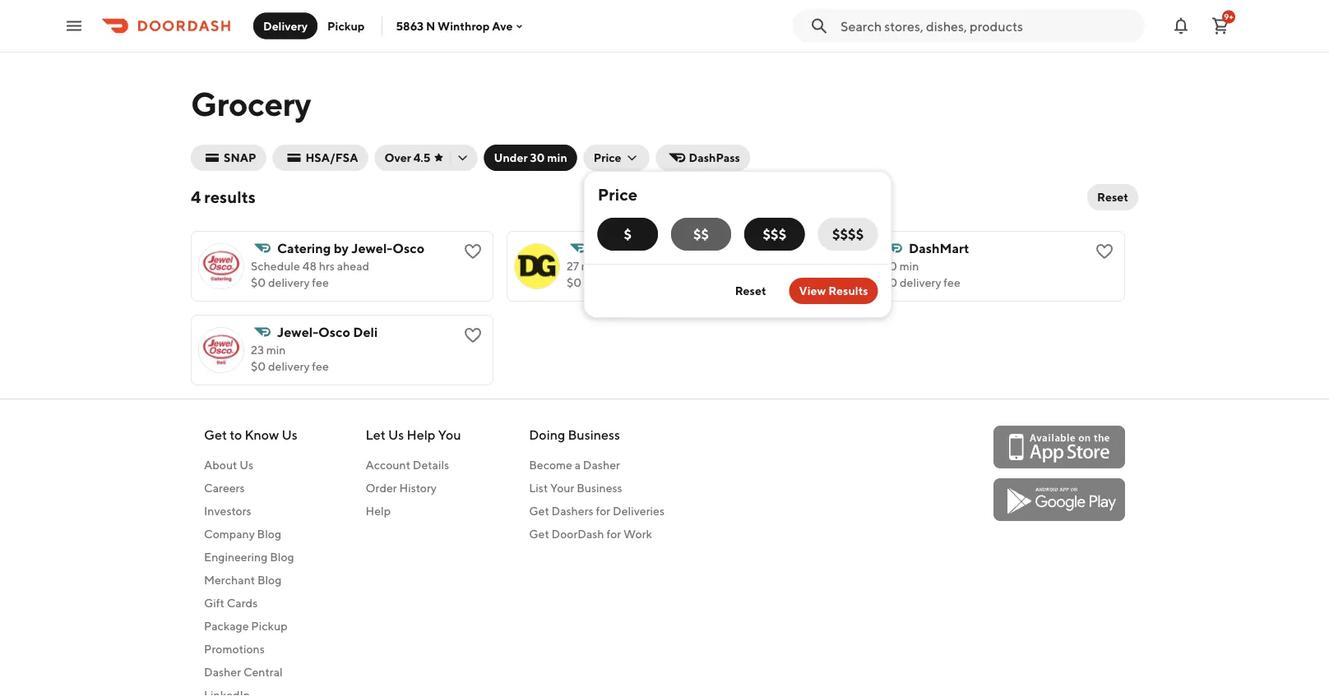 Task type: describe. For each thing, give the bounding box(es) containing it.
doing
[[529, 427, 565, 443]]

$ button
[[598, 218, 658, 251]]

n
[[426, 19, 435, 33]]

$
[[624, 227, 632, 242]]

delivery inside schedule 48 hrs ahead $0 delivery fee
[[268, 276, 310, 290]]

become
[[529, 459, 572, 472]]

fee for dashmart
[[944, 276, 961, 290]]

dashmart
[[909, 241, 969, 256]]

jewel-
[[277, 325, 318, 340]]

let
[[366, 427, 386, 443]]

blog for engineering blog
[[270, 551, 294, 564]]

about us
[[204, 459, 253, 472]]

get to know us
[[204, 427, 298, 443]]

list your business link
[[529, 480, 665, 497]]

become a dasher link
[[529, 457, 665, 474]]

blog for merchant blog
[[257, 574, 282, 587]]

pickup inside package pickup link
[[251, 620, 288, 633]]

$0 for dollar general
[[567, 276, 582, 290]]

history
[[399, 482, 437, 495]]

help link
[[366, 503, 461, 520]]

account details
[[366, 459, 449, 472]]

deli
[[353, 325, 378, 340]]

schedule
[[251, 260, 300, 273]]

package pickup link
[[204, 619, 298, 635]]

23 min $0 delivery fee
[[251, 343, 329, 373]]

cards
[[227, 597, 258, 610]]

4.5
[[414, 151, 431, 165]]

snap
[[224, 151, 256, 165]]

30
[[530, 151, 545, 165]]

delivery for dollar general
[[584, 276, 626, 290]]

delivery button
[[253, 13, 318, 39]]

27 min $0 delivery fee
[[567, 260, 645, 290]]

min for jewel-osco deli
[[266, 343, 286, 357]]

5863 n winthrop ave button
[[396, 19, 526, 33]]

pickup inside pickup button
[[327, 19, 365, 32]]

9+ button
[[1204, 9, 1237, 42]]

$0 for jewel-osco deli
[[251, 360, 266, 373]]

dollar general
[[593, 241, 682, 256]]

gift
[[204, 597, 225, 610]]

dashpass button
[[656, 145, 750, 171]]

click to add this store to your saved list image for dollar general
[[779, 242, 799, 262]]

order
[[366, 482, 397, 495]]

over
[[384, 151, 411, 165]]

dasher central
[[204, 666, 283, 679]]

a
[[575, 459, 581, 472]]

click to add this store to your saved list image for jewel-osco deli
[[463, 326, 483, 346]]

osco for catering by jewel-
[[393, 241, 425, 256]]

us for about us
[[240, 459, 253, 472]]

fee for dollar general
[[628, 276, 645, 290]]

merchant
[[204, 574, 255, 587]]

blog for company blog
[[257, 528, 281, 541]]

catering by jewel-osco
[[277, 241, 425, 256]]

0 vertical spatial reset button
[[1088, 184, 1139, 211]]

dasher central link
[[204, 665, 298, 681]]

account
[[366, 459, 410, 472]]

get doordash for work
[[529, 528, 652, 541]]

dashers
[[552, 505, 594, 518]]

delivery for dashmart
[[900, 276, 942, 290]]

$$ button
[[671, 218, 731, 251]]

dollar
[[593, 241, 630, 256]]

23
[[251, 343, 264, 357]]

hsa/fsa
[[306, 151, 358, 165]]

under 30 min button
[[484, 145, 577, 171]]

0 horizontal spatial dasher
[[204, 666, 241, 679]]

get for get doordash for work
[[529, 528, 549, 541]]

about
[[204, 459, 237, 472]]

business inside list your business link
[[577, 482, 622, 495]]

about us link
[[204, 457, 298, 474]]

5863
[[396, 19, 424, 33]]

grocery
[[191, 84, 311, 123]]

min for dollar general
[[581, 260, 601, 273]]

details
[[413, 459, 449, 472]]

min for dashmart
[[900, 260, 919, 273]]

doordash
[[552, 528, 604, 541]]

price inside "button"
[[594, 151, 622, 165]]

1 horizontal spatial us
[[282, 427, 298, 443]]

list
[[529, 482, 548, 495]]

min inside under 30 min button
[[547, 151, 567, 165]]

view results
[[799, 284, 868, 298]]

central
[[243, 666, 283, 679]]

ahead
[[337, 260, 369, 273]]

over 4.5
[[384, 151, 431, 165]]

pickup button
[[318, 13, 375, 39]]

4
[[191, 188, 201, 207]]



Task type: locate. For each thing, give the bounding box(es) containing it.
$0 inside 27 min $0 delivery fee
[[567, 276, 582, 290]]

list your business
[[529, 482, 622, 495]]

$$$
[[763, 227, 787, 242]]

min right 27
[[581, 260, 601, 273]]

2 vertical spatial get
[[529, 528, 549, 541]]

1 horizontal spatial osco
[[393, 241, 425, 256]]

hsa/fsa button
[[273, 145, 368, 171]]

investors
[[204, 505, 251, 518]]

us up careers link
[[240, 459, 253, 472]]

blog inside "link"
[[257, 574, 282, 587]]

delivery down dollar in the top left of the page
[[584, 276, 626, 290]]

pickup down gift cards link
[[251, 620, 288, 633]]

promotions link
[[204, 642, 298, 658]]

merchant blog link
[[204, 573, 298, 589]]

delivery inside '20 min $0 delivery fee'
[[900, 276, 942, 290]]

under 30 min
[[494, 151, 567, 165]]

promotions
[[204, 643, 265, 656]]

fee
[[312, 276, 329, 290], [628, 276, 645, 290], [944, 276, 961, 290], [312, 360, 329, 373]]

fee inside schedule 48 hrs ahead $0 delivery fee
[[312, 276, 329, 290]]

0 horizontal spatial reset
[[735, 284, 766, 298]]

delivery inside "23 min $0 delivery fee"
[[268, 360, 310, 373]]

0 horizontal spatial click to add this store to your saved list image
[[463, 326, 483, 346]]

fee inside 27 min $0 delivery fee
[[628, 276, 645, 290]]

get left to
[[204, 427, 227, 443]]

1 horizontal spatial click to add this store to your saved list image
[[1095, 242, 1115, 262]]

min right the 30
[[547, 151, 567, 165]]

fee down hrs
[[312, 276, 329, 290]]

0 vertical spatial dasher
[[583, 459, 620, 472]]

1 vertical spatial blog
[[270, 551, 294, 564]]

0 horizontal spatial reset button
[[725, 278, 776, 304]]

jewel-osco deli
[[277, 325, 378, 340]]

0 vertical spatial pickup
[[327, 19, 365, 32]]

$0 for dashmart
[[883, 276, 898, 290]]

delivery
[[268, 276, 310, 290], [584, 276, 626, 290], [900, 276, 942, 290], [268, 360, 310, 373]]

$$$$ button
[[818, 218, 878, 251]]

winthrop
[[438, 19, 490, 33]]

1 horizontal spatial click to add this store to your saved list image
[[779, 242, 799, 262]]

0 horizontal spatial help
[[366, 505, 391, 518]]

$0 down the 20
[[883, 276, 898, 290]]

for for dashers
[[596, 505, 611, 518]]

notification bell image
[[1171, 16, 1191, 36]]

snap button
[[191, 145, 266, 171]]

us for let us help you
[[388, 427, 404, 443]]

2 vertical spatial blog
[[257, 574, 282, 587]]

$0 down 27
[[567, 276, 582, 290]]

engineering blog
[[204, 551, 294, 564]]

$0
[[251, 276, 266, 290], [567, 276, 582, 290], [883, 276, 898, 290], [251, 360, 266, 373]]

0 horizontal spatial click to add this store to your saved list image
[[463, 242, 483, 262]]

blog down company blog link
[[270, 551, 294, 564]]

dashpass
[[689, 151, 740, 165]]

dasher down 'promotions'
[[204, 666, 241, 679]]

$$
[[693, 227, 709, 242]]

1 horizontal spatial pickup
[[327, 19, 365, 32]]

become a dasher
[[529, 459, 620, 472]]

open menu image
[[64, 16, 84, 36]]

click to add this store to your saved list image
[[463, 242, 483, 262], [779, 242, 799, 262]]

catering by jewel-
[[277, 241, 393, 256]]

to
[[230, 427, 242, 443]]

get doordash for work link
[[529, 526, 665, 543]]

order history link
[[366, 480, 461, 497]]

blog down engineering blog link
[[257, 574, 282, 587]]

company
[[204, 528, 255, 541]]

9+
[[1224, 12, 1234, 21]]

delivery down jewel-
[[268, 360, 310, 373]]

view results button
[[789, 278, 878, 304]]

min inside '20 min $0 delivery fee'
[[900, 260, 919, 273]]

us inside about us link
[[240, 459, 253, 472]]

5863 n winthrop ave
[[396, 19, 513, 33]]

business up become a dasher link
[[568, 427, 620, 443]]

$$$$
[[832, 227, 864, 242]]

doing business
[[529, 427, 620, 443]]

delivery for jewel-osco deli
[[268, 360, 310, 373]]

business down become a dasher link
[[577, 482, 622, 495]]

hrs
[[319, 260, 335, 273]]

order history
[[366, 482, 437, 495]]

0 vertical spatial help
[[407, 427, 436, 443]]

1 vertical spatial help
[[366, 505, 391, 518]]

know
[[245, 427, 279, 443]]

1 click to add this store to your saved list image from the left
[[463, 242, 483, 262]]

you
[[438, 427, 461, 443]]

ave
[[492, 19, 513, 33]]

2 click to add this store to your saved list image from the left
[[779, 242, 799, 262]]

engineering blog link
[[204, 550, 298, 566]]

0 vertical spatial blog
[[257, 528, 281, 541]]

min right 23
[[266, 343, 286, 357]]

get dashers for deliveries link
[[529, 503, 665, 520]]

0 vertical spatial business
[[568, 427, 620, 443]]

1 horizontal spatial reset button
[[1088, 184, 1139, 211]]

get
[[204, 427, 227, 443], [529, 505, 549, 518], [529, 528, 549, 541]]

price right the 30
[[594, 151, 622, 165]]

0 vertical spatial price
[[594, 151, 622, 165]]

help left you
[[407, 427, 436, 443]]

min right the 20
[[900, 260, 919, 273]]

0 horizontal spatial osco
[[318, 325, 350, 340]]

help down order in the bottom left of the page
[[366, 505, 391, 518]]

1 vertical spatial reset button
[[725, 278, 776, 304]]

blog down investors link
[[257, 528, 281, 541]]

gift cards
[[204, 597, 258, 610]]

0 horizontal spatial us
[[240, 459, 253, 472]]

click to add this store to your saved list image for catering by jewel-osco
[[463, 242, 483, 262]]

engineering
[[204, 551, 268, 564]]

1 horizontal spatial help
[[407, 427, 436, 443]]

0 vertical spatial click to add this store to your saved list image
[[1095, 242, 1115, 262]]

delivery inside 27 min $0 delivery fee
[[584, 276, 626, 290]]

2 horizontal spatial us
[[388, 427, 404, 443]]

us right the know
[[282, 427, 298, 443]]

view
[[799, 284, 826, 298]]

1 horizontal spatial reset
[[1097, 190, 1129, 204]]

get for get to know us
[[204, 427, 227, 443]]

1 vertical spatial osco
[[318, 325, 350, 340]]

fee inside "23 min $0 delivery fee"
[[312, 360, 329, 373]]

1 vertical spatial dasher
[[204, 666, 241, 679]]

1 vertical spatial business
[[577, 482, 622, 495]]

0 horizontal spatial pickup
[[251, 620, 288, 633]]

min
[[547, 151, 567, 165], [581, 260, 601, 273], [900, 260, 919, 273], [266, 343, 286, 357]]

get inside get dashers for deliveries link
[[529, 505, 549, 518]]

company blog link
[[204, 526, 298, 543]]

1 vertical spatial reset
[[735, 284, 766, 298]]

schedule 48 hrs ahead $0 delivery fee
[[251, 260, 369, 290]]

dasher up list your business link
[[583, 459, 620, 472]]

results
[[204, 188, 256, 207]]

Store search: begin typing to search for stores available on DoorDash text field
[[841, 17, 1135, 35]]

min inside 27 min $0 delivery fee
[[581, 260, 601, 273]]

for down list your business link
[[596, 505, 611, 518]]

reset button
[[1088, 184, 1139, 211], [725, 278, 776, 304]]

get left doordash
[[529, 528, 549, 541]]

us right let
[[388, 427, 404, 443]]

$0 down 23
[[251, 360, 266, 373]]

20 min $0 delivery fee
[[883, 260, 961, 290]]

delivery down dashmart
[[900, 276, 942, 290]]

under
[[494, 151, 528, 165]]

merchant blog
[[204, 574, 282, 587]]

get inside get doordash for work link
[[529, 528, 549, 541]]

1 vertical spatial get
[[529, 505, 549, 518]]

1 vertical spatial click to add this store to your saved list image
[[463, 326, 483, 346]]

1 vertical spatial pickup
[[251, 620, 288, 633]]

get dashers for deliveries
[[529, 505, 665, 518]]

work
[[624, 528, 652, 541]]

$0 inside schedule 48 hrs ahead $0 delivery fee
[[251, 276, 266, 290]]

results
[[828, 284, 868, 298]]

us
[[282, 427, 298, 443], [388, 427, 404, 443], [240, 459, 253, 472]]

osco
[[393, 241, 425, 256], [318, 325, 350, 340]]

48
[[302, 260, 317, 273]]

4 results
[[191, 188, 256, 207]]

blog
[[257, 528, 281, 541], [270, 551, 294, 564], [257, 574, 282, 587]]

account details link
[[366, 457, 461, 474]]

fee down dashmart
[[944, 276, 961, 290]]

price down price "button"
[[598, 185, 638, 204]]

fee for jewel-osco deli
[[312, 360, 329, 373]]

your
[[550, 482, 575, 495]]

price button
[[584, 145, 650, 171]]

fee inside '20 min $0 delivery fee'
[[944, 276, 961, 290]]

careers
[[204, 482, 245, 495]]

over 4.5 button
[[375, 145, 478, 171]]

click to add this store to your saved list image
[[1095, 242, 1115, 262], [463, 326, 483, 346]]

delivery down schedule
[[268, 276, 310, 290]]

1 vertical spatial for
[[607, 528, 621, 541]]

0 vertical spatial osco
[[393, 241, 425, 256]]

0 vertical spatial reset
[[1097, 190, 1129, 204]]

0 vertical spatial for
[[596, 505, 611, 518]]

$$$ button
[[745, 218, 805, 251]]

fee down dollar general
[[628, 276, 645, 290]]

for for doordash
[[607, 528, 621, 541]]

help
[[407, 427, 436, 443], [366, 505, 391, 518]]

deliveries
[[613, 505, 665, 518]]

general
[[633, 241, 682, 256]]

0 vertical spatial get
[[204, 427, 227, 443]]

get for get dashers for deliveries
[[529, 505, 549, 518]]

package
[[204, 620, 249, 633]]

get down list
[[529, 505, 549, 518]]

dasher
[[583, 459, 620, 472], [204, 666, 241, 679]]

$0 inside "23 min $0 delivery fee"
[[251, 360, 266, 373]]

for left work at the bottom of page
[[607, 528, 621, 541]]

1 horizontal spatial dasher
[[583, 459, 620, 472]]

min inside "23 min $0 delivery fee"
[[266, 343, 286, 357]]

gift cards link
[[204, 596, 298, 612]]

1 vertical spatial price
[[598, 185, 638, 204]]

osco for jewel-
[[318, 325, 350, 340]]

$0 down schedule
[[251, 276, 266, 290]]

pickup right delivery
[[327, 19, 365, 32]]

click to add this store to your saved list image for dashmart
[[1095, 242, 1115, 262]]

$0 inside '20 min $0 delivery fee'
[[883, 276, 898, 290]]

1 items, open order cart image
[[1211, 16, 1231, 36]]

fee down jewel-osco deli
[[312, 360, 329, 373]]



Task type: vqa. For each thing, say whether or not it's contained in the screenshot.
the tiramisu choco powdered top filled with cream cheese filling. $9.00 add
no



